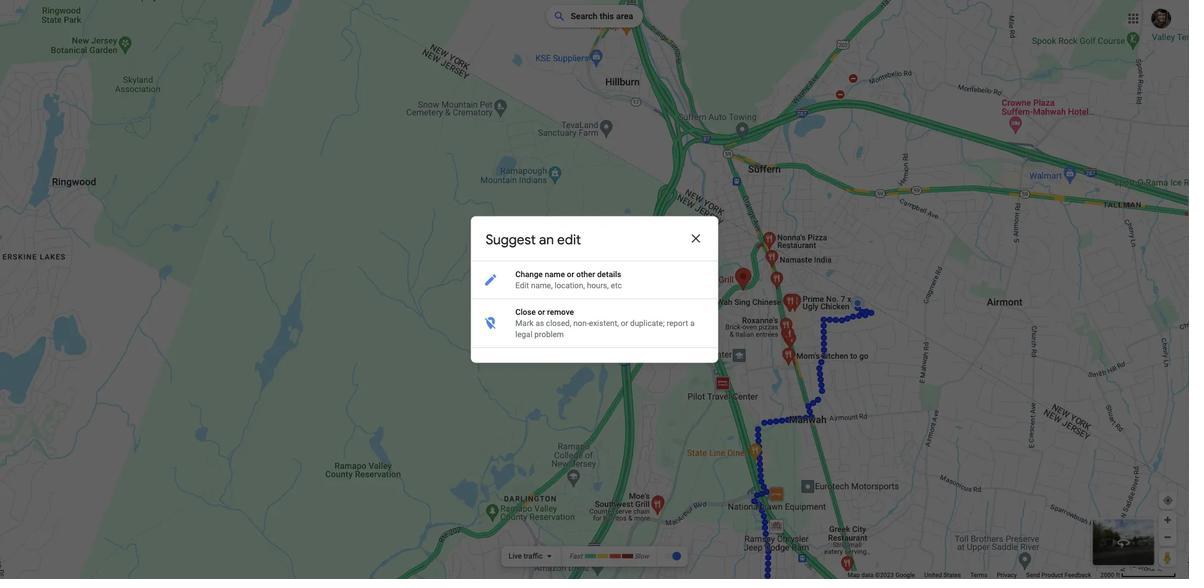 Task type: vqa. For each thing, say whether or not it's contained in the screenshot.
asdfmovie - YouTube image
no



Task type: describe. For each thing, give the bounding box(es) containing it.
united
[[925, 571, 942, 579]]

a
[[690, 319, 695, 328]]

legal
[[516, 330, 533, 339]]

united states button
[[925, 571, 961, 579]]

1 vertical spatial or
[[538, 307, 545, 317]]

slow
[[635, 552, 649, 560]]

show your location image
[[1163, 495, 1174, 506]]

area
[[616, 11, 633, 21]]

send product feedback
[[1027, 571, 1092, 579]]

close
[[516, 307, 536, 317]]

zoom out image
[[1164, 533, 1173, 542]]

product
[[1042, 571, 1064, 579]]

or inside change name or other details edit name, location, hours, etc
[[567, 270, 575, 279]]

problem
[[535, 330, 564, 339]]

etc
[[611, 281, 622, 290]]

suggest
[[486, 231, 536, 248]]

location,
[[555, 281, 585, 290]]

zoom in image
[[1164, 515, 1173, 525]]

change name or other details edit name, location, hours, etc
[[516, 270, 622, 290]]

name,
[[531, 281, 553, 290]]

edit
[[516, 281, 529, 290]]

change
[[516, 270, 543, 279]]

non-
[[574, 319, 589, 328]]

street view image
[[1117, 535, 1131, 550]]

 Show traffic  checkbox
[[664, 551, 681, 561]]

name
[[545, 270, 565, 279]]

closed,
[[546, 319, 572, 328]]

fast
[[570, 552, 583, 560]]

footer inside google maps element
[[848, 571, 1101, 579]]

search this area button
[[546, 5, 643, 28]]

report
[[667, 319, 689, 328]]

duplicate;
[[630, 319, 665, 328]]



Task type: locate. For each thing, give the bounding box(es) containing it.
2 horizontal spatial or
[[621, 319, 628, 328]]

hours,
[[587, 281, 609, 290]]

details
[[597, 270, 622, 279]]

terms button
[[971, 571, 988, 579]]

2000 ft button
[[1101, 571, 1177, 579]]

google maps element
[[0, 0, 1190, 579]]

this
[[600, 11, 614, 21]]

terms
[[971, 571, 988, 579]]

mark
[[516, 319, 534, 328]]

search this area
[[571, 11, 633, 21]]

suggest an edit
[[486, 231, 581, 248]]

or right existent,
[[621, 319, 628, 328]]

send
[[1027, 571, 1040, 579]]

0 vertical spatial or
[[567, 270, 575, 279]]

©2023
[[876, 571, 894, 579]]

close or remove mark as closed, non-existent, or duplicate; report a legal problem
[[516, 307, 695, 339]]

other
[[577, 270, 595, 279]]

privacy
[[997, 571, 1017, 579]]

or up "as"
[[538, 307, 545, 317]]

existent,
[[589, 319, 619, 328]]

suggest an edit dialog
[[471, 216, 719, 363]]

ft
[[1116, 571, 1121, 579]]

send product feedback button
[[1027, 571, 1092, 579]]

search
[[571, 11, 598, 21]]

remove
[[547, 307, 574, 317]]

google
[[896, 571, 915, 579]]

0 horizontal spatial or
[[538, 307, 545, 317]]

edit
[[557, 231, 581, 248]]

1 horizontal spatial or
[[567, 270, 575, 279]]

2000
[[1101, 571, 1115, 579]]

footer
[[848, 571, 1101, 579]]

2000 ft
[[1101, 571, 1121, 579]]

map
[[848, 571, 860, 579]]

an
[[539, 231, 554, 248]]

map data ©2023 google
[[848, 571, 915, 579]]

states
[[944, 571, 961, 579]]

footer containing map data ©2023 google
[[848, 571, 1101, 579]]

or up the location,
[[567, 270, 575, 279]]

united states
[[925, 571, 961, 579]]

feedback
[[1065, 571, 1092, 579]]

or
[[567, 270, 575, 279], [538, 307, 545, 317], [621, 319, 628, 328]]

show street view coverage image
[[1159, 548, 1177, 567]]

as
[[536, 319, 544, 328]]

2 vertical spatial or
[[621, 319, 628, 328]]

data
[[862, 571, 874, 579]]

privacy button
[[997, 571, 1017, 579]]



